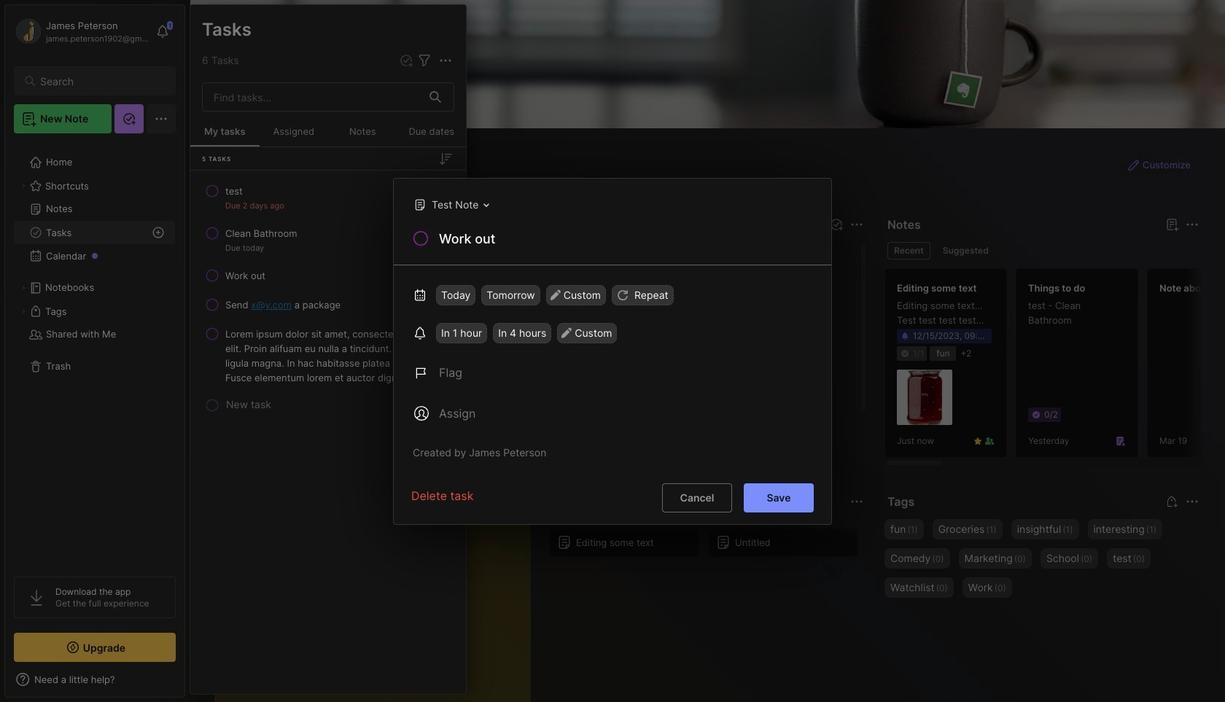 Task type: vqa. For each thing, say whether or not it's contained in the screenshot.
Get to the bottom
no



Task type: describe. For each thing, give the bounding box(es) containing it.
0 vertical spatial new task image
[[399, 53, 413, 68]]

clean bathroom 1 cell
[[225, 226, 297, 241]]

4 row from the top
[[196, 292, 460, 318]]

2 row from the top
[[196, 220, 460, 260]]

lorem ipsum dolor sit amet, consectetur adipiscing elit. proin alifuam eu nulla a tincidunt. curabitur ut ligula magna. in hac habitasse platea dictumst. fusce elementum lorem et auctor dignissim. proin eget mi id urna euismod consectetur. pellentesque porttitor ac urna quis fermentum: 4 cell
[[225, 327, 454, 385]]

1 horizontal spatial new task image
[[829, 217, 844, 232]]

test 0 cell
[[225, 184, 243, 198]]

work out 2 cell
[[225, 268, 265, 283]]

1 tab from the left
[[887, 242, 930, 260]]

none search field inside main element
[[40, 72, 163, 90]]

expand notebooks image
[[19, 284, 28, 292]]

Find tasks… text field
[[205, 85, 421, 109]]

1 row from the top
[[196, 178, 460, 217]]

Go to note or move task field
[[406, 194, 495, 215]]



Task type: locate. For each thing, give the bounding box(es) containing it.
thumbnail image
[[897, 370, 952, 425]]

0 horizontal spatial tab
[[887, 242, 930, 260]]

0 horizontal spatial new task image
[[399, 53, 413, 68]]

main element
[[0, 0, 190, 702]]

Enter task text field
[[438, 229, 814, 254]]

tree inside main element
[[5, 142, 184, 564]]

None search field
[[40, 72, 163, 90]]

2 tab from the left
[[936, 242, 995, 260]]

tab list
[[887, 242, 1197, 260]]

send x@y.com a package 3 cell
[[225, 298, 341, 312]]

tab
[[887, 242, 930, 260], [936, 242, 995, 260]]

row group
[[190, 147, 466, 432], [549, 251, 867, 486], [885, 268, 1225, 467], [549, 528, 867, 566]]

row
[[196, 178, 460, 217], [196, 220, 460, 260], [196, 263, 460, 289], [196, 292, 460, 318], [196, 321, 460, 391]]

1 horizontal spatial tab
[[936, 242, 995, 260]]

new task image
[[399, 53, 413, 68], [829, 217, 844, 232]]

3 row from the top
[[196, 263, 460, 289]]

5 row from the top
[[196, 321, 460, 391]]

expand tags image
[[19, 307, 28, 316]]

Start writing… text field
[[226, 520, 530, 702]]

tree
[[5, 142, 184, 564]]

1 vertical spatial new task image
[[829, 217, 844, 232]]

Search text field
[[40, 74, 163, 88]]



